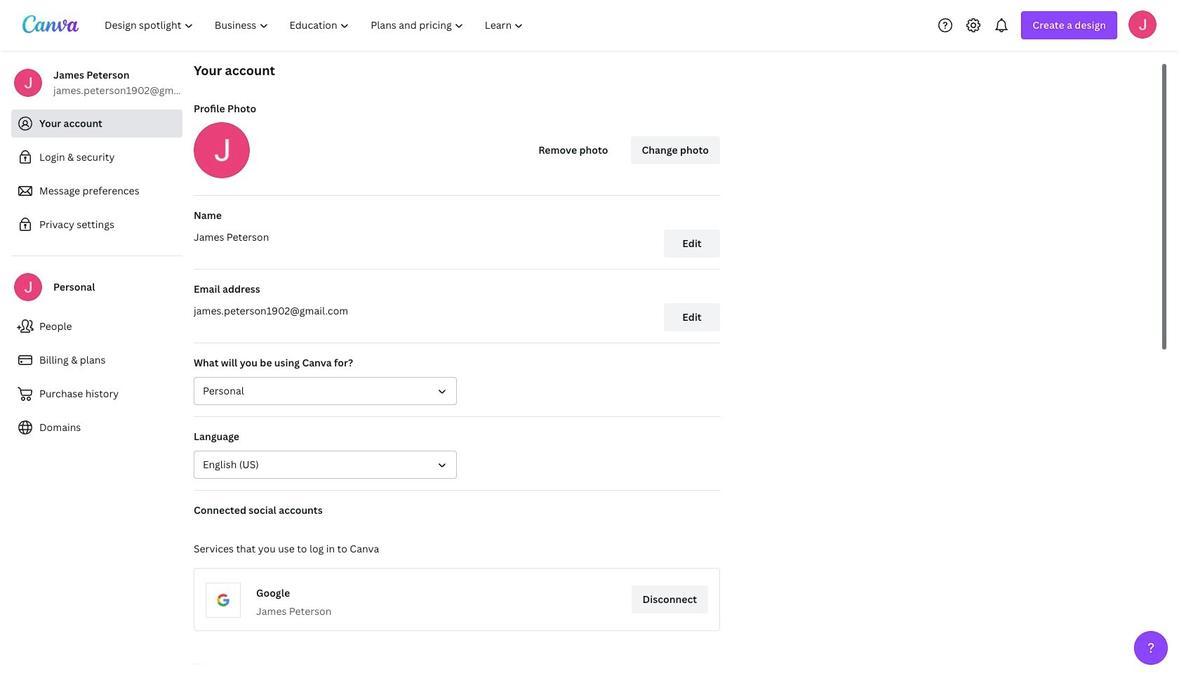 Task type: locate. For each thing, give the bounding box(es) containing it.
None button
[[194, 377, 457, 405]]

james peterson image
[[1129, 10, 1157, 38]]



Task type: vqa. For each thing, say whether or not it's contained in the screenshot.
the "more"
no



Task type: describe. For each thing, give the bounding box(es) containing it.
Language: English (US) button
[[194, 451, 457, 479]]

top level navigation element
[[95, 11, 536, 39]]



